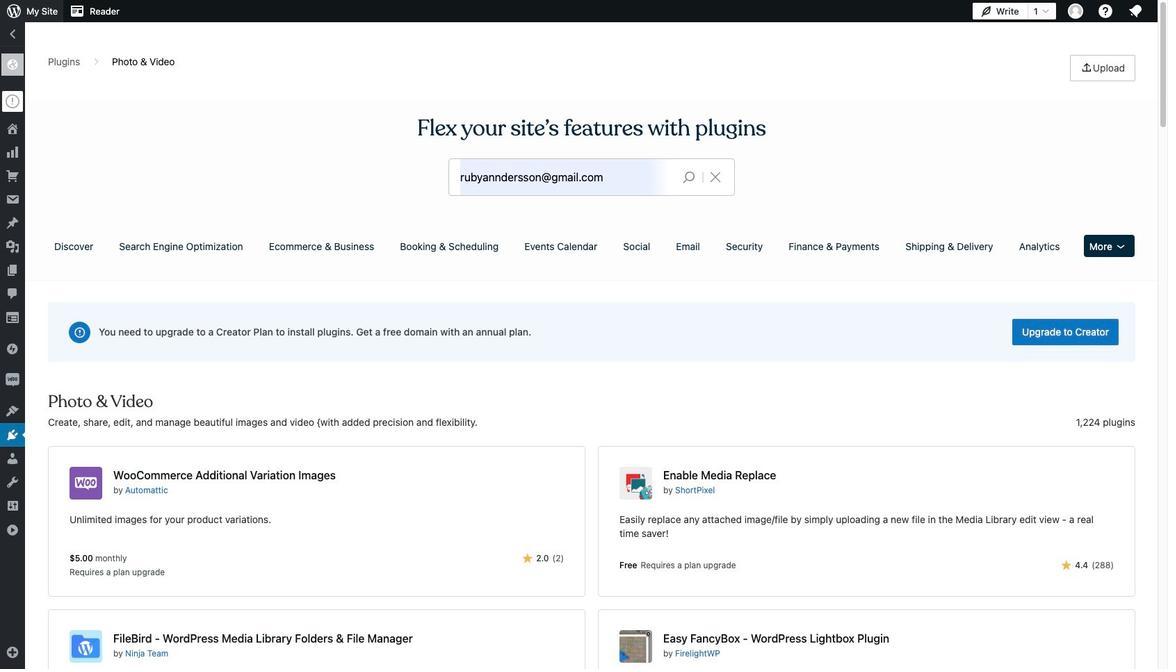 Task type: vqa. For each thing, say whether or not it's contained in the screenshot.
'plugin icon'
yes



Task type: locate. For each thing, give the bounding box(es) containing it.
2 img image from the top
[[6, 374, 19, 388]]

img image
[[6, 342, 19, 356], [6, 374, 19, 388]]

main content
[[43, 55, 1141, 670]]

1 vertical spatial img image
[[6, 374, 19, 388]]

close search image
[[698, 169, 733, 186]]

manage your notifications image
[[1128, 3, 1144, 19]]

plugin icon image
[[70, 468, 102, 500], [620, 468, 653, 500], [70, 631, 102, 664], [620, 631, 653, 664]]

open search image
[[672, 168, 707, 187]]

1 img image from the top
[[6, 342, 19, 356]]

None search field
[[449, 159, 735, 195]]

0 vertical spatial img image
[[6, 342, 19, 356]]

Search search field
[[461, 159, 672, 195]]



Task type: describe. For each thing, give the bounding box(es) containing it.
my profile image
[[1069, 3, 1084, 19]]

help image
[[1098, 3, 1115, 19]]



